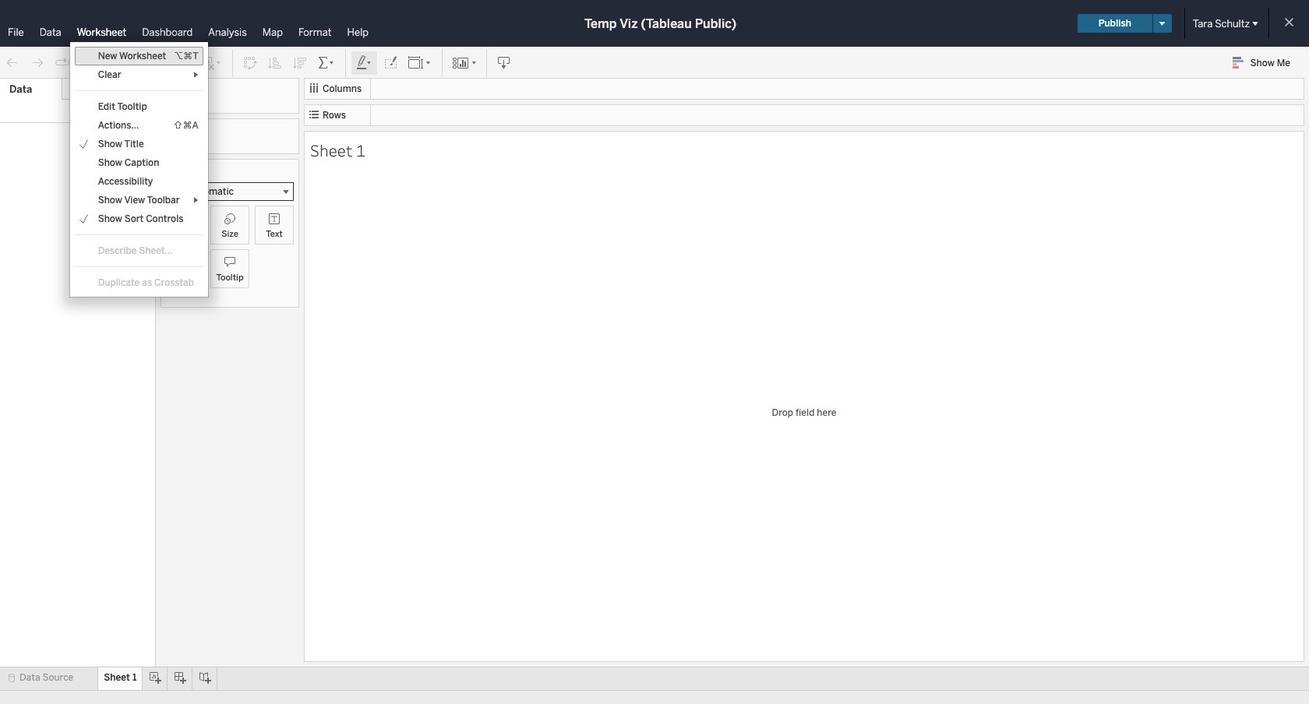 Task type: locate. For each thing, give the bounding box(es) containing it.
4 menu item from the top
[[75, 274, 203, 292]]

1 menu item from the top
[[75, 65, 203, 84]]

clear sheet image
[[198, 55, 223, 71]]

replay animation image
[[55, 55, 70, 71], [76, 57, 86, 67]]

2 menu item from the top
[[75, 191, 203, 210]]

highlight image
[[356, 55, 373, 71]]

fit image
[[408, 55, 433, 71]]

replay animation image left new data source icon
[[76, 57, 86, 67]]

0 horizontal spatial replay animation image
[[55, 55, 70, 71]]

replay animation image right redo icon
[[55, 55, 70, 71]]

1 horizontal spatial replay animation image
[[76, 57, 86, 67]]

swap rows and columns image
[[242, 55, 258, 71]]

sort descending image
[[292, 55, 308, 71]]

sort ascending image
[[267, 55, 283, 71]]

menu item
[[75, 65, 203, 84], [75, 191, 203, 210], [75, 242, 203, 260], [75, 274, 203, 292]]



Task type: describe. For each thing, give the bounding box(es) containing it.
collapse image
[[143, 85, 152, 94]]

download image
[[497, 55, 512, 71]]

3 menu item from the top
[[75, 242, 203, 260]]

new data source image
[[107, 55, 122, 71]]

show/hide cards image
[[452, 55, 477, 71]]

new worksheet image
[[142, 55, 164, 71]]

undo image
[[5, 55, 20, 71]]

redo image
[[30, 55, 45, 71]]

totals image
[[317, 55, 336, 71]]

duplicate image
[[173, 55, 189, 71]]

format workbook image
[[383, 55, 398, 71]]



Task type: vqa. For each thing, say whether or not it's contained in the screenshot.
Show/Hide Cards Image
yes



